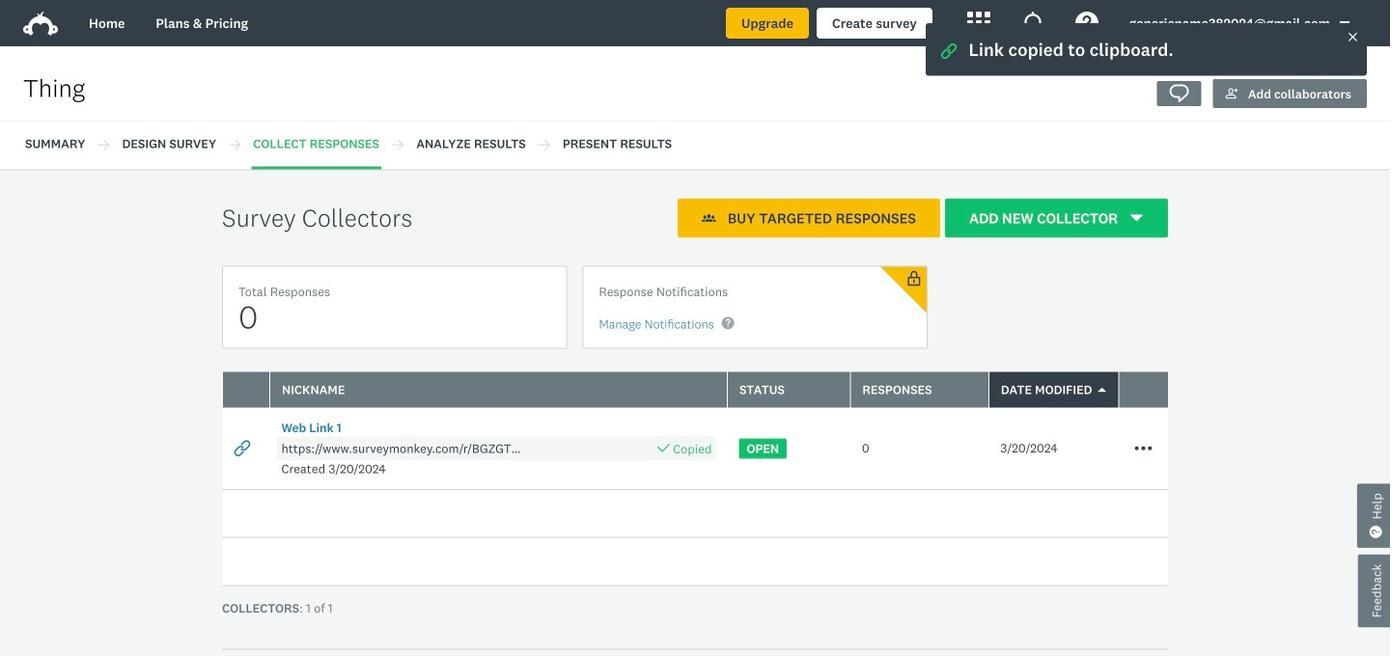 Task type: locate. For each thing, give the bounding box(es) containing it.
help icon image
[[1075, 12, 1099, 35]]

surveymonkey logo image
[[23, 12, 58, 36]]

None text field
[[277, 441, 528, 457]]

1 horizontal spatial products icon image
[[1021, 12, 1044, 35]]

products icon image
[[967, 12, 990, 35], [1021, 12, 1044, 35]]

2 products icon image from the left
[[1021, 12, 1044, 35]]

0 horizontal spatial products icon image
[[967, 12, 990, 35]]



Task type: describe. For each thing, give the bounding box(es) containing it.
1 products icon image from the left
[[967, 12, 990, 35]]



Task type: vqa. For each thing, say whether or not it's contained in the screenshot.
Eye icon to the middle
no



